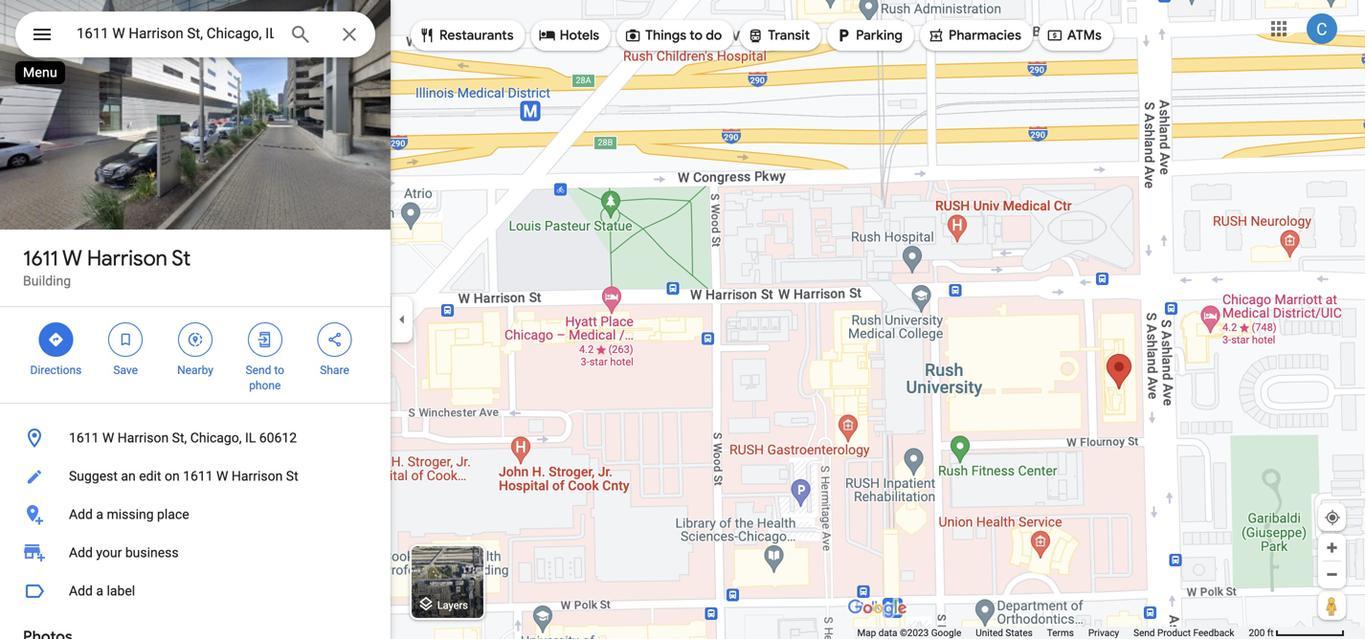 Task type: describe. For each thing, give the bounding box(es) containing it.
add for add a label
[[69, 584, 93, 599]]

 parking
[[835, 25, 903, 46]]

©2023
[[900, 628, 929, 639]]

an
[[121, 469, 136, 485]]

w for st
[[62, 245, 82, 272]]

a for label
[[96, 584, 103, 599]]

suggest
[[69, 469, 118, 485]]

il
[[245, 430, 256, 446]]

suggest an edit on 1611 w harrison st
[[69, 469, 298, 485]]

map data ©2023 google
[[857, 628, 962, 639]]

zoom out image
[[1325, 568, 1340, 582]]

business
[[125, 545, 179, 561]]


[[47, 329, 65, 350]]

60612
[[259, 430, 297, 446]]

data
[[879, 628, 898, 639]]

add a missing place button
[[0, 496, 391, 534]]

add for add your business
[[69, 545, 93, 561]]

footer inside google maps element
[[857, 627, 1249, 640]]

directions
[[30, 364, 82, 377]]

nearby
[[177, 364, 213, 377]]

save
[[113, 364, 138, 377]]

united states button
[[976, 627, 1033, 640]]

 hotels
[[539, 25, 600, 46]]

st inside 1611 w harrison st building
[[172, 245, 191, 272]]

1611 inside button
[[183, 469, 213, 485]]

1611 w harrison st, chicago, il 60612
[[69, 430, 297, 446]]

200 ft button
[[1249, 628, 1345, 639]]


[[928, 25, 945, 46]]

st inside button
[[286, 469, 298, 485]]

 restaurants
[[418, 25, 514, 46]]

atms
[[1068, 27, 1102, 44]]

suggest an edit on 1611 w harrison st button
[[0, 458, 391, 496]]

parking
[[856, 27, 903, 44]]

map
[[857, 628, 876, 639]]

add your business
[[69, 545, 179, 561]]

add your business link
[[0, 534, 391, 573]]

1611 w harrison st building
[[23, 245, 191, 289]]

harrison inside button
[[232, 469, 283, 485]]

actions for 1611 w harrison st region
[[0, 307, 391, 403]]

do
[[706, 27, 722, 44]]

show your location image
[[1324, 509, 1342, 527]]

200
[[1249, 628, 1265, 639]]


[[117, 329, 134, 350]]

add for add a missing place
[[69, 507, 93, 523]]

layers
[[437, 600, 468, 612]]

 atms
[[1047, 25, 1102, 46]]


[[539, 25, 556, 46]]


[[747, 25, 764, 46]]

 button
[[15, 11, 69, 61]]

transit
[[768, 27, 810, 44]]

harrison for st
[[87, 245, 167, 272]]

 things to do
[[624, 25, 722, 46]]

label
[[107, 584, 135, 599]]



Task type: locate. For each thing, give the bounding box(es) containing it.
2 horizontal spatial 1611
[[183, 469, 213, 485]]

harrison up 
[[87, 245, 167, 272]]

1 vertical spatial a
[[96, 584, 103, 599]]

a for missing
[[96, 507, 103, 523]]

1611
[[23, 245, 58, 272], [69, 430, 99, 446], [183, 469, 213, 485]]

send product feedback
[[1134, 628, 1235, 639]]

add left label
[[69, 584, 93, 599]]

0 horizontal spatial 1611
[[23, 245, 58, 272]]

add down suggest
[[69, 507, 93, 523]]

to left do
[[690, 27, 703, 44]]

1611 w harrison st main content
[[0, 0, 391, 640]]

things
[[646, 27, 687, 44]]

1 vertical spatial to
[[274, 364, 284, 377]]

st down '60612'
[[286, 469, 298, 485]]

 transit
[[747, 25, 810, 46]]

1611 for st,
[[69, 430, 99, 446]]

google account: cat marinescu  
(ecaterina.marinescu@adept.ai) image
[[1307, 14, 1338, 44]]


[[326, 329, 343, 350]]

0 vertical spatial a
[[96, 507, 103, 523]]

1611 right on
[[183, 469, 213, 485]]

google maps element
[[0, 0, 1366, 640]]

building
[[23, 273, 71, 289]]

product
[[1158, 628, 1191, 639]]

1 horizontal spatial w
[[102, 430, 114, 446]]

0 vertical spatial w
[[62, 245, 82, 272]]

states
[[1006, 628, 1033, 639]]

add inside "link"
[[69, 545, 93, 561]]

phone
[[249, 379, 281, 393]]

add a label button
[[0, 573, 391, 611]]

hotels
[[560, 27, 600, 44]]

terms button
[[1047, 627, 1074, 640]]

a left label
[[96, 584, 103, 599]]

0 horizontal spatial to
[[274, 364, 284, 377]]

to inside the "send to phone"
[[274, 364, 284, 377]]

place
[[157, 507, 189, 523]]

to inside " things to do"
[[690, 27, 703, 44]]

pharmacies
[[949, 27, 1022, 44]]

send
[[246, 364, 271, 377], [1134, 628, 1155, 639]]

2 vertical spatial w
[[216, 469, 228, 485]]


[[187, 329, 204, 350]]

show street view coverage image
[[1319, 592, 1346, 621]]

2 add from the top
[[69, 545, 93, 561]]

0 vertical spatial add
[[69, 507, 93, 523]]

st
[[172, 245, 191, 272], [286, 469, 298, 485]]

add a label
[[69, 584, 135, 599]]

footer
[[857, 627, 1249, 640]]

terms
[[1047, 628, 1074, 639]]

1 a from the top
[[96, 507, 103, 523]]

privacy
[[1089, 628, 1120, 639]]

0 vertical spatial st
[[172, 245, 191, 272]]

add left your at left bottom
[[69, 545, 93, 561]]

add a missing place
[[69, 507, 189, 523]]

none field inside 1611 w harrison st, chicago, il 60612 "field"
[[77, 22, 274, 45]]

1 horizontal spatial 1611
[[69, 430, 99, 446]]

0 horizontal spatial send
[[246, 364, 271, 377]]

2 a from the top
[[96, 584, 103, 599]]

0 horizontal spatial w
[[62, 245, 82, 272]]


[[624, 25, 642, 46]]

 pharmacies
[[928, 25, 1022, 46]]

1 vertical spatial send
[[1134, 628, 1155, 639]]

3 add from the top
[[69, 584, 93, 599]]

edit
[[139, 469, 161, 485]]

0 horizontal spatial st
[[172, 245, 191, 272]]

send for send to phone
[[246, 364, 271, 377]]

send left product
[[1134, 628, 1155, 639]]

1 horizontal spatial st
[[286, 469, 298, 485]]

united states
[[976, 628, 1033, 639]]

1 horizontal spatial send
[[1134, 628, 1155, 639]]

2 vertical spatial add
[[69, 584, 93, 599]]

a left missing at the left of the page
[[96, 507, 103, 523]]

st,
[[172, 430, 187, 446]]

harrison left st,
[[118, 430, 169, 446]]

on
[[165, 469, 180, 485]]

1 add from the top
[[69, 507, 93, 523]]

1611 up suggest
[[69, 430, 99, 446]]


[[1047, 25, 1064, 46]]

harrison inside 1611 w harrison st building
[[87, 245, 167, 272]]

1611 w harrison st, chicago, il 60612 button
[[0, 419, 391, 458]]

harrison for st,
[[118, 430, 169, 446]]


[[835, 25, 852, 46]]

 search field
[[15, 11, 375, 61]]

footer containing map data ©2023 google
[[857, 627, 1249, 640]]


[[418, 25, 436, 46]]

1 vertical spatial harrison
[[118, 430, 169, 446]]

missing
[[107, 507, 154, 523]]

ft
[[1268, 628, 1274, 639]]

w up suggest
[[102, 430, 114, 446]]

None field
[[77, 22, 274, 45]]

restaurants
[[440, 27, 514, 44]]

1 vertical spatial add
[[69, 545, 93, 561]]

1 vertical spatial w
[[102, 430, 114, 446]]

send inside button
[[1134, 628, 1155, 639]]

united
[[976, 628, 1003, 639]]

0 vertical spatial send
[[246, 364, 271, 377]]

to up phone
[[274, 364, 284, 377]]

google
[[931, 628, 962, 639]]

a
[[96, 507, 103, 523], [96, 584, 103, 599]]

w up building
[[62, 245, 82, 272]]

1 horizontal spatial to
[[690, 27, 703, 44]]

send product feedback button
[[1134, 627, 1235, 640]]

1 vertical spatial 1611
[[69, 430, 99, 446]]

0 vertical spatial to
[[690, 27, 703, 44]]

1611 W Harrison St, Chicago, IL 60612 field
[[15, 11, 375, 57]]

send for send product feedback
[[1134, 628, 1155, 639]]

w
[[62, 245, 82, 272], [102, 430, 114, 446], [216, 469, 228, 485]]

add
[[69, 507, 93, 523], [69, 545, 93, 561], [69, 584, 93, 599]]

privacy button
[[1089, 627, 1120, 640]]

send to phone
[[246, 364, 284, 393]]

to
[[690, 27, 703, 44], [274, 364, 284, 377]]

feedback
[[1194, 628, 1235, 639]]

2 vertical spatial 1611
[[183, 469, 213, 485]]

2 horizontal spatial w
[[216, 469, 228, 485]]

1611 inside 1611 w harrison st building
[[23, 245, 58, 272]]

w inside button
[[216, 469, 228, 485]]

w for st,
[[102, 430, 114, 446]]

1 vertical spatial st
[[286, 469, 298, 485]]

send up phone
[[246, 364, 271, 377]]

0 vertical spatial 1611
[[23, 245, 58, 272]]


[[256, 329, 274, 350]]

200 ft
[[1249, 628, 1274, 639]]

1611 for st
[[23, 245, 58, 272]]

1611 up building
[[23, 245, 58, 272]]

st up 
[[172, 245, 191, 272]]

harrison
[[87, 245, 167, 272], [118, 430, 169, 446], [232, 469, 283, 485]]

share
[[320, 364, 349, 377]]

harrison down the "il"
[[232, 469, 283, 485]]

your
[[96, 545, 122, 561]]

0 vertical spatial harrison
[[87, 245, 167, 272]]

w down chicago,
[[216, 469, 228, 485]]

zoom in image
[[1325, 541, 1340, 555]]

send inside the "send to phone"
[[246, 364, 271, 377]]

1611 inside button
[[69, 430, 99, 446]]


[[31, 21, 54, 48]]

w inside button
[[102, 430, 114, 446]]

chicago,
[[190, 430, 242, 446]]

collapse side panel image
[[392, 309, 413, 330]]

harrison inside button
[[118, 430, 169, 446]]

w inside 1611 w harrison st building
[[62, 245, 82, 272]]

2 vertical spatial harrison
[[232, 469, 283, 485]]



Task type: vqa. For each thing, say whether or not it's contained in the screenshot.
the bottom the St
yes



